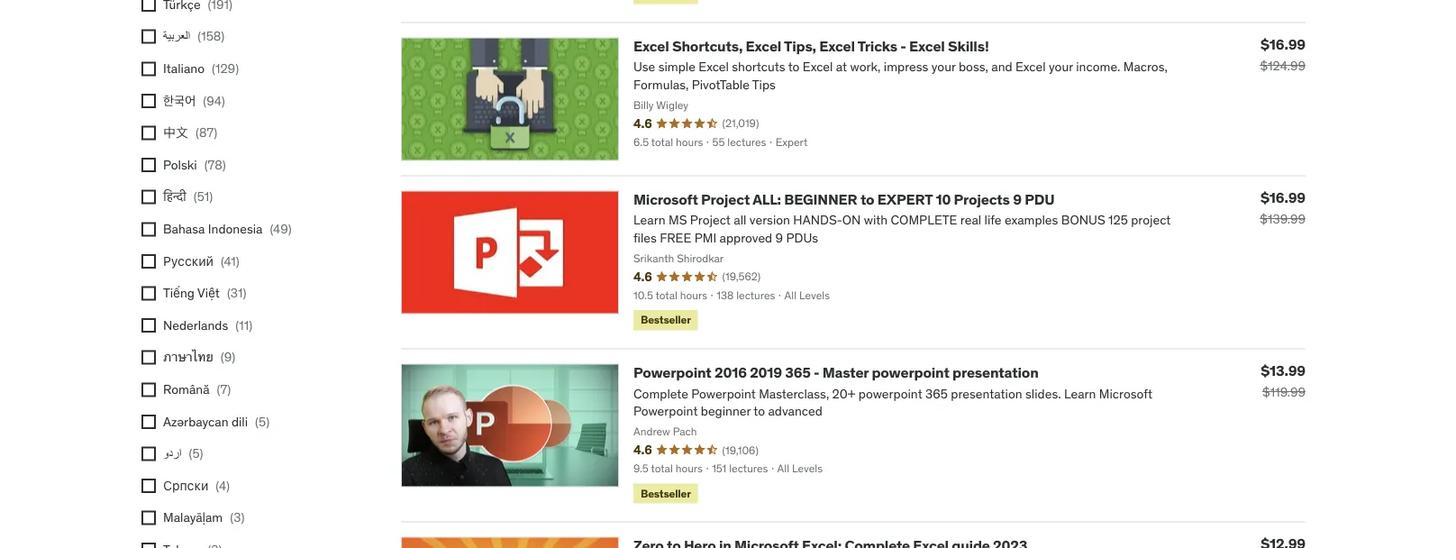 Task type: vqa. For each thing, say whether or not it's contained in the screenshot.
"(18)"
no



Task type: locate. For each thing, give the bounding box(es) containing it.
-
[[901, 36, 906, 55], [814, 363, 820, 381]]

polski (78)
[[163, 156, 226, 173]]

1 vertical spatial $16.99
[[1261, 188, 1306, 207]]

9 xsmall image from the top
[[142, 479, 156, 493]]

3 xsmall image from the top
[[142, 94, 156, 108]]

$16.99 $139.99
[[1260, 188, 1306, 227]]

xsmall image for tiếng
[[142, 286, 156, 301]]

polski
[[163, 156, 197, 173]]

1 $16.99 from the top
[[1261, 35, 1306, 54]]

projects
[[954, 190, 1010, 208]]

xsmall image left हिन्दी
[[142, 190, 156, 204]]

xsmall image for हिन्दी
[[142, 190, 156, 204]]

excel left the shortcuts,
[[634, 36, 669, 55]]

presentation
[[953, 363, 1039, 381]]

1 horizontal spatial -
[[901, 36, 906, 55]]

$124.99
[[1261, 57, 1306, 73]]

한국어
[[163, 92, 196, 109]]

xsmall image left العربية
[[142, 29, 156, 44]]

xsmall image for русский
[[142, 254, 156, 268]]

2016
[[715, 363, 747, 381]]

3 xsmall image from the top
[[142, 254, 156, 268]]

italiano
[[163, 60, 205, 76]]

(31)
[[227, 285, 247, 301]]

العربية (158)
[[163, 28, 225, 44]]

ภาษาไทย
[[163, 349, 213, 365]]

nederlands
[[163, 317, 228, 333]]

xsmall image for nederlands
[[142, 318, 156, 333]]

tiếng
[[163, 285, 195, 301]]

xsmall image left 한국어
[[142, 94, 156, 108]]

2 xsmall image from the top
[[142, 62, 156, 76]]

bahasa indonesia (49)
[[163, 221, 292, 237]]

$16.99
[[1261, 35, 1306, 54], [1261, 188, 1306, 207]]

5 xsmall image from the top
[[142, 190, 156, 204]]

xsmall image left 'tiếng'
[[142, 286, 156, 301]]

xsmall image left the italiano
[[142, 62, 156, 76]]

excel
[[634, 36, 669, 55], [746, 36, 782, 55], [820, 36, 855, 55], [910, 36, 945, 55]]

- right 365
[[814, 363, 820, 381]]

$119.99
[[1263, 384, 1306, 400]]

7 xsmall image from the top
[[142, 447, 156, 461]]

$16.99 inside the $16.99 $124.99
[[1261, 35, 1306, 54]]

master
[[823, 363, 869, 381]]

excel shortcuts, excel tips, excel tricks - excel skills!
[[634, 36, 989, 55]]

(129)
[[212, 60, 239, 76]]

(5) right اردو
[[189, 445, 203, 461]]

indonesia
[[208, 221, 263, 237]]

nederlands (11)
[[163, 317, 253, 333]]

1 excel from the left
[[634, 36, 669, 55]]

中文 (87)
[[163, 124, 217, 141]]

(3)
[[230, 509, 245, 526]]

6 xsmall image from the top
[[142, 382, 156, 397]]

(9)
[[221, 349, 236, 365]]

project
[[701, 190, 750, 208]]

all:
[[753, 190, 781, 208]]

italiano (129)
[[163, 60, 239, 76]]

1 vertical spatial -
[[814, 363, 820, 381]]

excel left the tips,
[[746, 36, 782, 55]]

xsmall image left bahasa
[[142, 222, 156, 236]]

2 excel from the left
[[746, 36, 782, 55]]

xsmall image for اردو
[[142, 447, 156, 461]]

xsmall image left 中文
[[142, 126, 156, 140]]

4 xsmall image from the top
[[142, 318, 156, 333]]

(5)
[[255, 413, 270, 429], [189, 445, 203, 461]]

powerpoint
[[872, 363, 950, 381]]

7 xsmall image from the top
[[142, 286, 156, 301]]

4 xsmall image from the top
[[142, 126, 156, 140]]

0 horizontal spatial (5)
[[189, 445, 203, 461]]

(51)
[[194, 189, 213, 205]]

(49)
[[270, 221, 292, 237]]

5 xsmall image from the top
[[142, 350, 156, 365]]

(5) right "dili"
[[255, 413, 270, 429]]

2 $16.99 from the top
[[1261, 188, 1306, 207]]

xsmall image left azərbaycan
[[142, 414, 156, 429]]

10 xsmall image from the top
[[142, 511, 156, 525]]

0 vertical spatial $16.99
[[1261, 35, 1306, 54]]

xsmall image left српски
[[142, 479, 156, 493]]

$16.99 $124.99
[[1261, 35, 1306, 73]]

1 xsmall image from the top
[[142, 29, 156, 44]]

한국어 (94)
[[163, 92, 225, 109]]

0 horizontal spatial -
[[814, 363, 820, 381]]

$16.99 up the $139.99
[[1261, 188, 1306, 207]]

excel right the tips,
[[820, 36, 855, 55]]

$16.99 for microsoft project all: beginner to expert 10 projects 9 pdu
[[1261, 188, 1306, 207]]

xsmall image
[[142, 29, 156, 44], [142, 62, 156, 76], [142, 94, 156, 108], [142, 126, 156, 140], [142, 190, 156, 204], [142, 222, 156, 236], [142, 286, 156, 301], [142, 414, 156, 429], [142, 479, 156, 493], [142, 511, 156, 525]]

6 xsmall image from the top
[[142, 222, 156, 236]]

xsmall image
[[142, 0, 156, 12], [142, 158, 156, 172], [142, 254, 156, 268], [142, 318, 156, 333], [142, 350, 156, 365], [142, 382, 156, 397], [142, 447, 156, 461], [142, 543, 156, 548]]

$16.99 up $124.99
[[1261, 35, 1306, 54]]

xsmall image left malayāḷam
[[142, 511, 156, 525]]

- right 'tricks'
[[901, 36, 906, 55]]

8 xsmall image from the top
[[142, 414, 156, 429]]

excel left skills!
[[910, 36, 945, 55]]

$16.99 inside $16.99 $139.99
[[1261, 188, 1306, 207]]

0 vertical spatial (5)
[[255, 413, 270, 429]]

xsmall image for српски
[[142, 479, 156, 493]]

2 xsmall image from the top
[[142, 158, 156, 172]]



Task type: describe. For each thing, give the bounding box(es) containing it.
dili
[[232, 413, 248, 429]]

română (7)
[[163, 381, 231, 397]]

$16.99 for excel shortcuts, excel tips, excel tricks - excel skills!
[[1261, 35, 1306, 54]]

xsmall image for malayāḷam
[[142, 511, 156, 525]]

xsmall image for română
[[142, 382, 156, 397]]

0 vertical spatial -
[[901, 36, 906, 55]]

xsmall image for azərbaycan
[[142, 414, 156, 429]]

azərbaycan dili (5)
[[163, 413, 270, 429]]

$13.99
[[1261, 362, 1306, 380]]

(41)
[[221, 253, 240, 269]]

1 horizontal spatial (5)
[[255, 413, 270, 429]]

ภาษาไทย (9)
[[163, 349, 236, 365]]

4 excel from the left
[[910, 36, 945, 55]]

10
[[936, 190, 951, 208]]

powerpoint 2016 2019 365 - master powerpoint presentation link
[[634, 363, 1039, 381]]

اردو
[[163, 445, 182, 461]]

powerpoint
[[634, 363, 712, 381]]

(87)
[[196, 124, 217, 141]]

2019
[[750, 363, 782, 381]]

365
[[785, 363, 811, 381]]

azərbaycan
[[163, 413, 229, 429]]

tricks
[[858, 36, 898, 55]]

shortcuts,
[[672, 36, 743, 55]]

(7)
[[217, 381, 231, 397]]

1 xsmall image from the top
[[142, 0, 156, 12]]

9
[[1013, 190, 1022, 208]]

(78)
[[204, 156, 226, 173]]

(4)
[[216, 477, 230, 494]]

powerpoint 2016 2019 365 - master powerpoint presentation
[[634, 363, 1039, 381]]

xsmall image for italiano
[[142, 62, 156, 76]]

microsoft
[[634, 190, 698, 208]]

हिन्दी (51)
[[163, 189, 213, 205]]

$139.99
[[1260, 210, 1306, 227]]

српски (4)
[[163, 477, 230, 494]]

हिन्दी
[[163, 189, 186, 205]]

(11)
[[235, 317, 253, 333]]

русский
[[163, 253, 214, 269]]

microsoft project all: beginner to expert 10 projects 9 pdu
[[634, 190, 1055, 208]]

(158)
[[198, 28, 225, 44]]

(94)
[[203, 92, 225, 109]]

expert
[[878, 190, 933, 208]]

tiếng việt (31)
[[163, 285, 247, 301]]

xsmall image for bahasa
[[142, 222, 156, 236]]

excel shortcuts, excel tips, excel tricks - excel skills! link
[[634, 36, 989, 55]]

xsmall image for العربية
[[142, 29, 156, 44]]

xsmall image for 中文
[[142, 126, 156, 140]]

microsoft project all: beginner to expert 10 projects 9 pdu link
[[634, 190, 1055, 208]]

beginner
[[784, 190, 858, 208]]

русский (41)
[[163, 253, 240, 269]]

$13.99 $119.99
[[1261, 362, 1306, 400]]

to
[[861, 190, 875, 208]]

română
[[163, 381, 210, 397]]

xsmall image for polski
[[142, 158, 156, 172]]

malayāḷam
[[163, 509, 223, 526]]

1 vertical spatial (5)
[[189, 445, 203, 461]]

bahasa
[[163, 221, 205, 237]]

tips,
[[784, 36, 817, 55]]

8 xsmall image from the top
[[142, 543, 156, 548]]

malayāḷam (3)
[[163, 509, 245, 526]]

việt
[[197, 285, 220, 301]]

العربية
[[163, 28, 190, 44]]

3 excel from the left
[[820, 36, 855, 55]]

اردو (5)
[[163, 445, 203, 461]]

pdu
[[1025, 190, 1055, 208]]

skills!
[[948, 36, 989, 55]]

српски
[[163, 477, 208, 494]]

xsmall image for 한국어
[[142, 94, 156, 108]]

xsmall image for ภาษาไทย
[[142, 350, 156, 365]]

中文
[[163, 124, 188, 141]]



